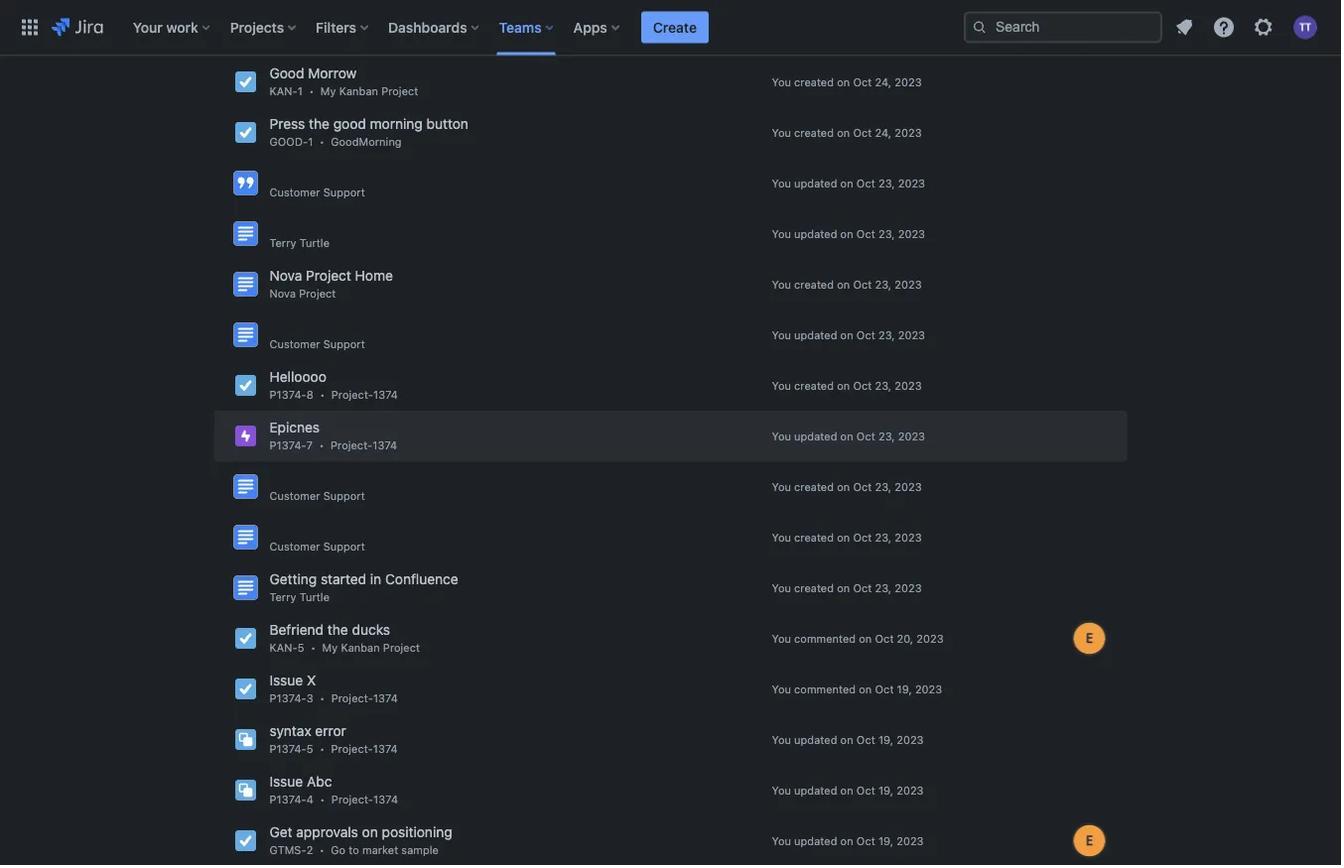Task type: vqa. For each thing, say whether or not it's contained in the screenshot.


Task type: locate. For each thing, give the bounding box(es) containing it.
cool facts terry turtle
[[270, 14, 337, 47]]

terry down getting
[[270, 591, 296, 603]]

1 you updated on oct 23, 2023 from the top
[[772, 177, 925, 189]]

• right "8"
[[320, 388, 325, 401]]

kan- down befriend
[[270, 641, 298, 654]]

confluence image left cool
[[234, 19, 258, 43]]

p1374- down helloooo
[[270, 388, 307, 401]]

1374 for error
[[373, 742, 398, 755]]

2 commented from the top
[[794, 683, 856, 696]]

1 you created on oct 23, 2023 from the top
[[772, 278, 922, 291]]

0 vertical spatial commented
[[794, 632, 856, 645]]

2 terry from the top
[[270, 236, 296, 249]]

2 nova from the top
[[270, 287, 296, 300]]

on for confluence image corresponding to nova
[[837, 278, 850, 291]]

7 updated from the top
[[794, 835, 837, 848]]

• right 'good-'
[[319, 135, 325, 148]]

help image
[[1212, 15, 1236, 39]]

the
[[309, 115, 330, 131], [328, 621, 348, 638]]

kan- inside 'befriend the ducks kan-5 • my kanban project'
[[270, 641, 298, 654]]

• down 'error'
[[320, 742, 325, 755]]

6 you from the top
[[772, 328, 791, 341]]

support down goodmorning
[[323, 186, 365, 198]]

support up started
[[323, 540, 365, 553]]

commented up you commented on oct 19, 2023
[[794, 632, 856, 645]]

confluence image
[[234, 19, 258, 43], [234, 222, 258, 246], [234, 272, 258, 296], [234, 576, 258, 600]]

1 inside good morrow kan-1 • my kanban project
[[298, 84, 303, 97]]

project-
[[331, 388, 373, 401], [331, 439, 373, 452], [331, 692, 373, 705], [331, 742, 373, 755], [331, 793, 373, 806]]

customer support
[[270, 186, 365, 198], [270, 337, 365, 350], [270, 489, 365, 502], [270, 540, 365, 553]]

1 kan- from the top
[[270, 84, 298, 97]]

2 you created on oct 24, 2023 from the top
[[772, 126, 922, 139]]

issue left abc
[[270, 773, 303, 790]]

1 p1374- from the top
[[270, 388, 307, 401]]

p1374- inside "issue abc p1374-4 • project-1374"
[[270, 793, 307, 806]]

jira image left 4
[[234, 779, 258, 803]]

home
[[355, 267, 393, 283]]

project- inside 'helloooo p1374-8 • project-1374'
[[331, 388, 373, 401]]

2 created from the top
[[794, 126, 834, 139]]

terry inside cool facts terry turtle
[[270, 34, 296, 47]]

• inside 'befriend the ducks kan-5 • my kanban project'
[[311, 641, 316, 654]]

0 horizontal spatial 5
[[298, 641, 304, 654]]

terry
[[270, 34, 296, 47], [270, 236, 296, 249], [270, 591, 296, 603]]

project- for error
[[331, 742, 373, 755]]

p1374- inside syntax error p1374-5 • project-1374
[[270, 742, 307, 755]]

4 jira image from the top
[[234, 627, 258, 651]]

0 horizontal spatial 1
[[298, 84, 303, 97]]

turtle inside getting started in confluence terry turtle
[[299, 591, 330, 603]]

the left ducks
[[328, 621, 348, 638]]

confluence image for getting
[[234, 576, 258, 600]]

jira image left befriend
[[234, 627, 258, 651]]

oct for 3rd confluence image from the bottom of the page
[[857, 227, 875, 240]]

1 vertical spatial you created on oct 24, 2023
[[772, 126, 922, 139]]

nova
[[270, 267, 302, 283], [270, 287, 296, 300]]

my
[[321, 84, 336, 97], [322, 641, 338, 654]]

1 vertical spatial terry
[[270, 236, 296, 249]]

1 vertical spatial commented
[[794, 683, 856, 696]]

• right '2'
[[319, 844, 325, 857]]

epicnes p1374-7 • project-1374
[[270, 419, 397, 452]]

jira image left 'press'
[[234, 120, 258, 144]]

4 customer from the top
[[270, 540, 320, 553]]

0 vertical spatial the
[[309, 115, 330, 131]]

1 confluence image from the top
[[234, 19, 258, 43]]

on for press jira image
[[837, 126, 850, 139]]

created for good morrow
[[794, 75, 834, 88]]

project- inside "issue abc p1374-4 • project-1374"
[[331, 793, 373, 806]]

you created on oct 24, 2023 for good morrow
[[772, 75, 922, 88]]

the inside press the good morning button good-1 • goodmorning
[[309, 115, 330, 131]]

turtle
[[299, 34, 330, 47], [299, 236, 330, 249], [299, 591, 330, 603]]

1 24, from the top
[[875, 75, 892, 88]]

1 horizontal spatial 5
[[307, 742, 313, 755]]

support
[[323, 186, 365, 198], [323, 337, 365, 350], [323, 489, 365, 502], [323, 540, 365, 553]]

terry up "nova project home nova project"
[[270, 236, 296, 249]]

p1374- down "syntax"
[[270, 742, 307, 755]]

created for helloooo
[[794, 379, 834, 392]]

project
[[381, 84, 418, 97], [306, 267, 351, 283], [299, 287, 336, 300], [383, 641, 420, 654]]

3 updated from the top
[[794, 328, 837, 341]]

9 you from the top
[[772, 480, 791, 493]]

• inside 'epicnes p1374-7 • project-1374'
[[319, 439, 324, 452]]

your work button
[[127, 11, 218, 43]]

1 customer from the top
[[270, 186, 320, 198]]

p1374- up get
[[270, 793, 307, 806]]

2 jira image from the top
[[234, 779, 258, 803]]

1 turtle from the top
[[299, 34, 330, 47]]

befriend
[[270, 621, 324, 638]]

1 vertical spatial 5
[[307, 742, 313, 755]]

1374 up positioning
[[373, 793, 398, 806]]

1374 inside "issue abc p1374-4 • project-1374"
[[373, 793, 398, 806]]

confluence image left terry turtle
[[234, 222, 258, 246]]

1 vertical spatial jira image
[[234, 779, 258, 803]]

7 jira image from the top
[[234, 829, 258, 853]]

jira image for get approvals on positioning
[[234, 829, 258, 853]]

1 down good
[[298, 84, 303, 97]]

turtle down getting
[[299, 591, 330, 603]]

1374 up syntax error p1374-5 • project-1374 at the bottom left
[[373, 692, 398, 705]]

1374 up "issue abc p1374-4 • project-1374"
[[373, 742, 398, 755]]

3 you updated on oct 19, 2023 from the top
[[772, 835, 924, 848]]

jira image
[[234, 70, 258, 94], [234, 374, 258, 397], [234, 424, 258, 448], [234, 627, 258, 651], [234, 677, 258, 701], [234, 728, 258, 752], [234, 829, 258, 853]]

1 you updated on oct 19, 2023 from the top
[[772, 734, 924, 746]]

1 created from the top
[[794, 75, 834, 88]]

8
[[307, 388, 314, 401]]

customer down 7
[[270, 489, 320, 502]]

5 down "syntax"
[[307, 742, 313, 755]]

confluence image for nova
[[234, 272, 258, 296]]

customer support up getting
[[270, 540, 365, 553]]

your work
[[133, 19, 198, 35]]

1 jira image from the top
[[234, 70, 258, 94]]

created
[[794, 75, 834, 88], [794, 126, 834, 139], [794, 278, 834, 291], [794, 379, 834, 392], [794, 480, 834, 493], [794, 531, 834, 544], [794, 582, 834, 595]]

positioning
[[382, 824, 452, 840]]

2 p1374- from the top
[[270, 439, 307, 452]]

14 you from the top
[[772, 734, 791, 746]]

2 kan- from the top
[[270, 641, 298, 654]]

terry down cool
[[270, 34, 296, 47]]

issue abc p1374-4 • project-1374
[[270, 773, 398, 806]]

4 you created on oct 23, 2023 from the top
[[772, 531, 922, 544]]

kan- down good
[[270, 84, 298, 97]]

press the good morning button good-1 • goodmorning
[[270, 115, 469, 148]]

2023
[[895, 75, 922, 88], [895, 126, 922, 139], [898, 177, 925, 189], [898, 227, 925, 240], [895, 278, 922, 291], [898, 328, 925, 341], [895, 379, 922, 392], [898, 430, 925, 443], [895, 480, 922, 493], [895, 531, 922, 544], [895, 582, 922, 595], [917, 632, 944, 645], [915, 683, 942, 696], [897, 734, 924, 746], [897, 784, 924, 797], [897, 835, 924, 848]]

turtle down facts
[[299, 34, 330, 47]]

jira image left 3
[[234, 677, 258, 701]]

1 commented from the top
[[794, 632, 856, 645]]

2 support from the top
[[323, 337, 365, 350]]

apps button
[[568, 11, 627, 43]]

turtle up "nova project home nova project"
[[299, 236, 330, 249]]

2 jira image from the top
[[234, 374, 258, 397]]

jira image
[[234, 120, 258, 144], [234, 779, 258, 803]]

• right 4
[[320, 793, 325, 806]]

jira image left epicnes
[[234, 424, 258, 448]]

confluence image
[[234, 171, 258, 195], [234, 323, 258, 347], [234, 475, 258, 499], [234, 526, 258, 549]]

1374 inside syntax error p1374-5 • project-1374
[[373, 742, 398, 755]]

morrow
[[308, 64, 357, 81]]

oct
[[853, 75, 872, 88], [853, 126, 872, 139], [857, 177, 875, 189], [857, 227, 875, 240], [853, 278, 872, 291], [857, 328, 875, 341], [853, 379, 872, 392], [857, 430, 875, 443], [853, 480, 872, 493], [853, 531, 872, 544], [853, 582, 872, 595], [875, 632, 894, 645], [875, 683, 894, 696], [857, 734, 875, 746], [857, 784, 875, 797], [857, 835, 875, 848]]

jira image for issue
[[234, 779, 258, 803]]

you updated on oct 19, 2023 for syntax error
[[772, 734, 924, 746]]

1 eloisefrancis23 image from the top
[[1074, 623, 1105, 655]]

oct for epicnes jira icon
[[857, 430, 875, 443]]

1 vertical spatial kanban
[[341, 641, 380, 654]]

eloisefrancis23 image
[[1074, 623, 1105, 655], [1074, 825, 1105, 857]]

4 you updated on oct 23, 2023 from the top
[[772, 430, 925, 443]]

23, for confluence image corresponding to nova
[[875, 278, 892, 291]]

4 p1374- from the top
[[270, 742, 307, 755]]

created for getting started in confluence
[[794, 582, 834, 595]]

13 you from the top
[[772, 683, 791, 696]]

1 terry from the top
[[270, 34, 296, 47]]

goodmorning
[[331, 135, 402, 148]]

updated
[[794, 177, 837, 189], [794, 227, 837, 240], [794, 328, 837, 341], [794, 430, 837, 443], [794, 734, 837, 746], [794, 784, 837, 797], [794, 835, 837, 848]]

you updated on oct 19, 2023
[[772, 734, 924, 746], [772, 784, 924, 797], [772, 835, 924, 848]]

1 vertical spatial the
[[328, 621, 348, 638]]

jira image left good
[[234, 70, 258, 94]]

1 updated from the top
[[794, 177, 837, 189]]

5 jira image from the top
[[234, 677, 258, 701]]

0 vertical spatial kan-
[[270, 84, 298, 97]]

confluence image left getting
[[234, 576, 258, 600]]

0 vertical spatial kanban
[[339, 84, 378, 97]]

kanban
[[339, 84, 378, 97], [341, 641, 380, 654]]

commented
[[794, 632, 856, 645], [794, 683, 856, 696]]

4 customer support from the top
[[270, 540, 365, 553]]

p1374- inside 'helloooo p1374-8 • project-1374'
[[270, 388, 307, 401]]

19, for issue abc
[[879, 784, 894, 797]]

1 horizontal spatial 1
[[308, 135, 313, 148]]

support up 'helloooo p1374-8 • project-1374'
[[323, 337, 365, 350]]

1 vertical spatial 1
[[308, 135, 313, 148]]

helloooo p1374-8 • project-1374
[[270, 368, 398, 401]]

commented down 'you commented on oct 20, 2023'
[[794, 683, 856, 696]]

19,
[[897, 683, 912, 696], [879, 734, 894, 746], [879, 784, 894, 797], [879, 835, 894, 848]]

to
[[349, 844, 359, 857]]

the left good on the top of page
[[309, 115, 330, 131]]

2 vertical spatial turtle
[[299, 591, 330, 603]]

p1374- for issue abc
[[270, 793, 307, 806]]

1 vertical spatial my
[[322, 641, 338, 654]]

kanban inside 'befriend the ducks kan-5 • my kanban project'
[[341, 641, 380, 654]]

1374
[[373, 388, 398, 401], [373, 439, 397, 452], [373, 692, 398, 705], [373, 742, 398, 755], [373, 793, 398, 806]]

3 created from the top
[[794, 278, 834, 291]]

on for helloooo jira icon
[[837, 379, 850, 392]]

1 you created on oct 24, 2023 from the top
[[772, 75, 922, 88]]

oct for issue jira image
[[857, 784, 875, 797]]

project- right 7
[[331, 439, 373, 452]]

p1374- for syntax error
[[270, 742, 307, 755]]

3
[[307, 692, 313, 705]]

customer support up terry turtle
[[270, 186, 365, 198]]

customer up terry turtle
[[270, 186, 320, 198]]

1374 up 'epicnes p1374-7 • project-1374'
[[373, 388, 398, 401]]

1374 inside 'helloooo p1374-8 • project-1374'
[[373, 388, 398, 401]]

jira image
[[52, 15, 103, 39], [52, 15, 103, 39]]

project inside 'befriend the ducks kan-5 • my kanban project'
[[383, 641, 420, 654]]

created for press the good morning button
[[794, 126, 834, 139]]

project- right "8"
[[331, 388, 373, 401]]

teams
[[499, 19, 542, 35]]

4 you from the top
[[772, 227, 791, 240]]

5 you created on oct 23, 2023 from the top
[[772, 582, 922, 595]]

5 p1374- from the top
[[270, 793, 307, 806]]

customer support up helloooo
[[270, 337, 365, 350]]

project- inside issue x p1374-3 • project-1374
[[331, 692, 373, 705]]

7 created from the top
[[794, 582, 834, 595]]

4 confluence image from the top
[[234, 576, 258, 600]]

2 you updated on oct 23, 2023 from the top
[[772, 227, 925, 240]]

customer support down 7
[[270, 489, 365, 502]]

customer
[[270, 186, 320, 198], [270, 337, 320, 350], [270, 489, 320, 502], [270, 540, 320, 553]]

issue
[[270, 672, 303, 688], [270, 773, 303, 790]]

• right 7
[[319, 439, 324, 452]]

eloisefrancis23 image for befriend the ducks
[[1074, 623, 1105, 655]]

1
[[298, 84, 303, 97], [308, 135, 313, 148]]

p1374- inside issue x p1374-3 • project-1374
[[270, 692, 307, 705]]

2 you created on oct 23, 2023 from the top
[[772, 379, 922, 392]]

2 vertical spatial you updated on oct 19, 2023
[[772, 835, 924, 848]]

0 vertical spatial nova
[[270, 267, 302, 283]]

0 vertical spatial issue
[[270, 672, 303, 688]]

kanban down morrow
[[339, 84, 378, 97]]

0 vertical spatial turtle
[[299, 34, 330, 47]]

confluence image for cool
[[234, 19, 258, 43]]

you
[[772, 75, 791, 88], [772, 126, 791, 139], [772, 177, 791, 189], [772, 227, 791, 240], [772, 278, 791, 291], [772, 328, 791, 341], [772, 379, 791, 392], [772, 430, 791, 443], [772, 480, 791, 493], [772, 531, 791, 544], [772, 582, 791, 595], [772, 632, 791, 645], [772, 683, 791, 696], [772, 734, 791, 746], [772, 784, 791, 797], [772, 835, 791, 848]]

1 issue from the top
[[270, 672, 303, 688]]

create
[[653, 19, 697, 35]]

3 p1374- from the top
[[270, 692, 307, 705]]

project- up 'error'
[[331, 692, 373, 705]]

0 vertical spatial 1
[[298, 84, 303, 97]]

0 vertical spatial my
[[321, 84, 336, 97]]

issue inside issue x p1374-3 • project-1374
[[270, 672, 303, 688]]

• inside "issue abc p1374-4 • project-1374"
[[320, 793, 325, 806]]

the inside 'befriend the ducks kan-5 • my kanban project'
[[328, 621, 348, 638]]

1374 inside issue x p1374-3 • project-1374
[[373, 692, 398, 705]]

support down 'epicnes p1374-7 • project-1374'
[[323, 489, 365, 502]]

issue for issue x
[[270, 672, 303, 688]]

you updated on oct 23, 2023 for 3rd confluence image from the bottom of the page
[[772, 227, 925, 240]]

teams button
[[493, 11, 562, 43]]

project- down 'error'
[[331, 742, 373, 755]]

3 confluence image from the top
[[234, 475, 258, 499]]

issue inside "issue abc p1374-4 • project-1374"
[[270, 773, 303, 790]]

4
[[307, 793, 314, 806]]

2 issue from the top
[[270, 773, 303, 790]]

jira image for helloooo
[[234, 374, 258, 397]]

search image
[[972, 19, 988, 35]]

3 confluence image from the top
[[234, 272, 258, 296]]

• right 3
[[320, 692, 325, 705]]

jira image for epicnes
[[234, 424, 258, 448]]

my down befriend
[[322, 641, 338, 654]]

23,
[[879, 177, 895, 189], [879, 227, 895, 240], [875, 278, 892, 291], [879, 328, 895, 341], [875, 379, 892, 392], [879, 430, 895, 443], [875, 480, 892, 493], [875, 531, 892, 544], [875, 582, 892, 595]]

2 you updated on oct 19, 2023 from the top
[[772, 784, 924, 797]]

1 jira image from the top
[[234, 120, 258, 144]]

you updated on oct 23, 2023
[[772, 177, 925, 189], [772, 227, 925, 240], [772, 328, 925, 341], [772, 430, 925, 443]]

jira image for good morrow
[[234, 70, 258, 94]]

jira image left get
[[234, 829, 258, 853]]

nova project home nova project
[[270, 267, 393, 300]]

0 vertical spatial terry
[[270, 34, 296, 47]]

on for get approvals on positioning jira icon
[[840, 835, 853, 848]]

work
[[166, 19, 198, 35]]

0 vertical spatial jira image
[[234, 120, 258, 144]]

3 turtle from the top
[[299, 591, 330, 603]]

2 vertical spatial terry
[[270, 591, 296, 603]]

3 you updated on oct 23, 2023 from the top
[[772, 328, 925, 341]]

project- inside syntax error p1374-5 • project-1374
[[331, 742, 373, 755]]

p1374-
[[270, 388, 307, 401], [270, 439, 307, 452], [270, 692, 307, 705], [270, 742, 307, 755], [270, 793, 307, 806]]

1 confluence image from the top
[[234, 171, 258, 195]]

4 created from the top
[[794, 379, 834, 392]]

project- down abc
[[331, 793, 373, 806]]

23, for 3rd confluence icon from the bottom of the page
[[879, 328, 895, 341]]

1 vertical spatial eloisefrancis23 image
[[1074, 825, 1105, 857]]

1 vertical spatial you updated on oct 19, 2023
[[772, 784, 924, 797]]

0 vertical spatial you updated on oct 19, 2023
[[772, 734, 924, 746]]

good
[[270, 64, 304, 81]]

3 terry from the top
[[270, 591, 296, 603]]

my down morrow
[[321, 84, 336, 97]]

• inside good morrow kan-1 • my kanban project
[[309, 84, 314, 97]]

p1374- down epicnes
[[270, 439, 307, 452]]

confluence image left "nova project home nova project"
[[234, 272, 258, 296]]

you created on oct 23, 2023
[[772, 278, 922, 291], [772, 379, 922, 392], [772, 480, 922, 493], [772, 531, 922, 544], [772, 582, 922, 595]]

• inside syntax error p1374-5 • project-1374
[[320, 742, 325, 755]]

2 confluence image from the top
[[234, 323, 258, 347]]

project- for abc
[[331, 793, 373, 806]]

your
[[133, 19, 163, 35]]

oct for jira icon for good morrow
[[853, 75, 872, 88]]

• down befriend
[[311, 641, 316, 654]]

issue left x
[[270, 672, 303, 688]]

2 24, from the top
[[875, 126, 892, 139]]

5 down befriend
[[298, 641, 304, 654]]

1 left goodmorning
[[308, 135, 313, 148]]

0 vertical spatial 24,
[[875, 75, 892, 88]]

1 vertical spatial nova
[[270, 287, 296, 300]]

6 created from the top
[[794, 531, 834, 544]]

2 eloisefrancis23 image from the top
[[1074, 825, 1105, 857]]

jira image left "syntax"
[[234, 728, 258, 752]]

commented for issue x
[[794, 683, 856, 696]]

0 vertical spatial eloisefrancis23 image
[[1074, 623, 1105, 655]]

good morrow kan-1 • my kanban project
[[270, 64, 418, 97]]

0 vertical spatial you created on oct 24, 2023
[[772, 75, 922, 88]]

you created on oct 23, 2023 for getting started in confluence
[[772, 582, 922, 595]]

5
[[298, 641, 304, 654], [307, 742, 313, 755]]

24,
[[875, 75, 892, 88], [875, 126, 892, 139]]

1374 for x
[[373, 692, 398, 705]]

my inside 'befriend the ducks kan-5 • my kanban project'
[[322, 641, 338, 654]]

customer up helloooo
[[270, 337, 320, 350]]

oct for fourth confluence icon from the bottom
[[857, 177, 875, 189]]

1 vertical spatial kan-
[[270, 641, 298, 654]]

7 you from the top
[[772, 379, 791, 392]]

•
[[309, 84, 314, 97], [319, 135, 325, 148], [320, 388, 325, 401], [319, 439, 324, 452], [311, 641, 316, 654], [320, 692, 325, 705], [320, 742, 325, 755], [320, 793, 325, 806], [319, 844, 325, 857]]

1 vertical spatial turtle
[[299, 236, 330, 249]]

oct for befriend the ducks's jira icon
[[875, 632, 894, 645]]

banner
[[0, 0, 1341, 56]]

you updated on oct 23, 2023 for fourth confluence icon from the bottom
[[772, 177, 925, 189]]

kanban down ducks
[[341, 641, 380, 654]]

cool
[[270, 14, 299, 30]]

customer up getting
[[270, 540, 320, 553]]

abc
[[307, 773, 332, 790]]

you updated on oct 23, 2023 for epicnes jira icon
[[772, 430, 925, 443]]

1374 right 7
[[373, 439, 397, 452]]

0 vertical spatial 5
[[298, 641, 304, 654]]

oct for press jira image
[[853, 126, 872, 139]]

in
[[370, 571, 381, 587]]

1374 for abc
[[373, 793, 398, 806]]

on
[[837, 75, 850, 88], [837, 126, 850, 139], [840, 177, 853, 189], [840, 227, 853, 240], [837, 278, 850, 291], [840, 328, 853, 341], [837, 379, 850, 392], [840, 430, 853, 443], [837, 480, 850, 493], [837, 531, 850, 544], [837, 582, 850, 595], [859, 632, 872, 645], [859, 683, 872, 696], [840, 734, 853, 746], [840, 784, 853, 797], [362, 824, 378, 840], [840, 835, 853, 848]]

oct for syntax error jira icon
[[857, 734, 875, 746]]

kan-
[[270, 84, 298, 97], [270, 641, 298, 654]]

dashboards
[[388, 19, 467, 35]]

• down morrow
[[309, 84, 314, 97]]

you created on oct 24, 2023
[[772, 75, 922, 88], [772, 126, 922, 139]]

projects button
[[224, 11, 304, 43]]

3 jira image from the top
[[234, 424, 258, 448]]

project- for x
[[331, 692, 373, 705]]

1 vertical spatial issue
[[270, 773, 303, 790]]

p1374- up "syntax"
[[270, 692, 307, 705]]

you updated on oct 19, 2023 for get approvals on positioning
[[772, 835, 924, 848]]

banner containing your work
[[0, 0, 1341, 56]]

helloooo
[[270, 368, 326, 385]]

1 vertical spatial 24,
[[875, 126, 892, 139]]

oct for 3rd confluence icon from the bottom of the page
[[857, 328, 875, 341]]

my inside good morrow kan-1 • my kanban project
[[321, 84, 336, 97]]

6 jira image from the top
[[234, 728, 258, 752]]

create button
[[641, 11, 709, 43]]

on for 1st confluence icon from the bottom
[[837, 531, 850, 544]]

oct for getting's confluence image
[[853, 582, 872, 595]]

terry turtle
[[270, 236, 330, 249]]

23, for 3rd confluence image from the bottom of the page
[[879, 227, 895, 240]]

jira image left helloooo
[[234, 374, 258, 397]]



Task type: describe. For each thing, give the bounding box(es) containing it.
started
[[321, 571, 366, 587]]

approvals
[[296, 824, 358, 840]]

dashboards button
[[382, 11, 487, 43]]

kan- inside good morrow kan-1 • my kanban project
[[270, 84, 298, 97]]

on for syntax error jira icon
[[840, 734, 853, 746]]

project inside good morrow kan-1 • my kanban project
[[381, 84, 418, 97]]

5 inside 'befriend the ducks kan-5 • my kanban project'
[[298, 641, 304, 654]]

ducks
[[352, 621, 390, 638]]

you created on oct 23, 2023 for helloooo
[[772, 379, 922, 392]]

go
[[331, 844, 346, 857]]

gtms-
[[270, 844, 306, 857]]

1 you from the top
[[772, 75, 791, 88]]

2 confluence image from the top
[[234, 222, 258, 246]]

1 inside press the good morning button good-1 • goodmorning
[[308, 135, 313, 148]]

• inside issue x p1374-3 • project-1374
[[320, 692, 325, 705]]

you created on oct 24, 2023 for press the good morning button
[[772, 126, 922, 139]]

projects
[[230, 19, 284, 35]]

19, for issue x
[[897, 683, 912, 696]]

jira image for syntax error
[[234, 728, 258, 752]]

10 you from the top
[[772, 531, 791, 544]]

on for 3rd confluence image from the bottom of the page
[[840, 227, 853, 240]]

19, for syntax error
[[879, 734, 894, 746]]

3 customer support from the top
[[270, 489, 365, 502]]

filters
[[316, 19, 356, 35]]

2
[[306, 844, 313, 857]]

you created on oct 23, 2023 for nova project home
[[772, 278, 922, 291]]

24, for press the good morning button
[[875, 126, 892, 139]]

oct for jira icon associated with issue x
[[875, 683, 894, 696]]

• inside get approvals on positioning gtms-2 • go to market sample
[[319, 844, 325, 857]]

on for issue jira image
[[840, 784, 853, 797]]

facts
[[303, 14, 337, 30]]

on for epicnes jira icon
[[840, 430, 853, 443]]

2 you from the top
[[772, 126, 791, 139]]

eloisefrancis23 image for get approvals on positioning
[[1074, 825, 1105, 857]]

4 confluence image from the top
[[234, 526, 258, 549]]

getting started in confluence terry turtle
[[270, 571, 458, 603]]

3 support from the top
[[323, 489, 365, 502]]

filters button
[[310, 11, 376, 43]]

7
[[307, 439, 313, 452]]

issue for issue abc
[[270, 773, 303, 790]]

primary element
[[12, 0, 964, 55]]

morning
[[370, 115, 423, 131]]

turtle inside cool facts terry turtle
[[299, 34, 330, 47]]

button
[[426, 115, 469, 131]]

23, for 2nd confluence icon from the bottom of the page
[[875, 480, 892, 493]]

kanban inside good morrow kan-1 • my kanban project
[[339, 84, 378, 97]]

press
[[270, 115, 305, 131]]

syntax
[[270, 723, 311, 739]]

on for 2nd confluence icon from the bottom of the page
[[837, 480, 850, 493]]

p1374- inside 'epicnes p1374-7 • project-1374'
[[270, 439, 307, 452]]

on for befriend the ducks's jira icon
[[859, 632, 872, 645]]

4 support from the top
[[323, 540, 365, 553]]

syntax error p1374-5 • project-1374
[[270, 723, 398, 755]]

your profile and settings image
[[1294, 15, 1317, 39]]

on inside get approvals on positioning gtms-2 • go to market sample
[[362, 824, 378, 840]]

oct for confluence image corresponding to nova
[[853, 278, 872, 291]]

error
[[315, 723, 346, 739]]

23, for fourth confluence icon from the bottom
[[879, 177, 895, 189]]

good
[[333, 115, 366, 131]]

1374 inside 'epicnes p1374-7 • project-1374'
[[373, 439, 397, 452]]

created for nova project home
[[794, 278, 834, 291]]

oct for 1st confluence icon from the bottom
[[853, 531, 872, 544]]

3 customer from the top
[[270, 489, 320, 502]]

issue x p1374-3 • project-1374
[[270, 672, 398, 705]]

on for jira icon for good morrow
[[837, 75, 850, 88]]

p1374- for issue x
[[270, 692, 307, 705]]

16 you from the top
[[772, 835, 791, 848]]

jira image for press
[[234, 120, 258, 144]]

appswitcher icon image
[[18, 15, 42, 39]]

on for 3rd confluence icon from the bottom of the page
[[840, 328, 853, 341]]

2 updated from the top
[[794, 227, 837, 240]]

2 turtle from the top
[[299, 236, 330, 249]]

2 customer support from the top
[[270, 337, 365, 350]]

2 customer from the top
[[270, 337, 320, 350]]

project- inside 'epicnes p1374-7 • project-1374'
[[331, 439, 373, 452]]

getting
[[270, 571, 317, 587]]

jira image for befriend the ducks
[[234, 627, 258, 651]]

good-
[[270, 135, 308, 148]]

• inside 'helloooo p1374-8 • project-1374'
[[320, 388, 325, 401]]

5 created from the top
[[794, 480, 834, 493]]

on for getting's confluence image
[[837, 582, 850, 595]]

the for befriend
[[328, 621, 348, 638]]

on for jira icon associated with issue x
[[859, 683, 872, 696]]

commented for befriend the ducks
[[794, 632, 856, 645]]

5 inside syntax error p1374-5 • project-1374
[[307, 742, 313, 755]]

oct for get approvals on positioning jira icon
[[857, 835, 875, 848]]

1 nova from the top
[[270, 267, 302, 283]]

get
[[270, 824, 292, 840]]

befriend the ducks kan-5 • my kanban project
[[270, 621, 420, 654]]

epicnes
[[270, 419, 320, 435]]

notifications image
[[1172, 15, 1196, 39]]

market
[[362, 844, 398, 857]]

Search field
[[964, 11, 1163, 43]]

23, for 1st confluence icon from the bottom
[[875, 531, 892, 544]]

jira image for issue x
[[234, 677, 258, 701]]

12 you from the top
[[772, 632, 791, 645]]

6 updated from the top
[[794, 784, 837, 797]]

sample
[[401, 844, 439, 857]]

you updated on oct 23, 2023 for 3rd confluence icon from the bottom of the page
[[772, 328, 925, 341]]

19, for get approvals on positioning
[[879, 835, 894, 848]]

3 you from the top
[[772, 177, 791, 189]]

• inside press the good morning button good-1 • goodmorning
[[319, 135, 325, 148]]

you commented on oct 20, 2023
[[772, 632, 944, 645]]

5 you from the top
[[772, 278, 791, 291]]

1 support from the top
[[323, 186, 365, 198]]

x
[[307, 672, 316, 688]]

the for press
[[309, 115, 330, 131]]

confluence
[[385, 571, 458, 587]]

terry inside getting started in confluence terry turtle
[[270, 591, 296, 603]]

get approvals on positioning gtms-2 • go to market sample
[[270, 824, 452, 857]]

oct for helloooo jira icon
[[853, 379, 872, 392]]

15 you from the top
[[772, 784, 791, 797]]

3 you created on oct 23, 2023 from the top
[[772, 480, 922, 493]]

oct for 2nd confluence icon from the bottom of the page
[[853, 480, 872, 493]]

24, for good morrow
[[875, 75, 892, 88]]

you updated on oct 19, 2023 for issue abc
[[772, 784, 924, 797]]

11 you from the top
[[772, 582, 791, 595]]

apps
[[574, 19, 607, 35]]

settings image
[[1252, 15, 1276, 39]]

20,
[[897, 632, 914, 645]]

8 you from the top
[[772, 430, 791, 443]]

23, for getting's confluence image
[[875, 582, 892, 595]]

4 updated from the top
[[794, 430, 837, 443]]

1 customer support from the top
[[270, 186, 365, 198]]

on for fourth confluence icon from the bottom
[[840, 177, 853, 189]]

you commented on oct 19, 2023
[[772, 683, 942, 696]]

5 updated from the top
[[794, 734, 837, 746]]



